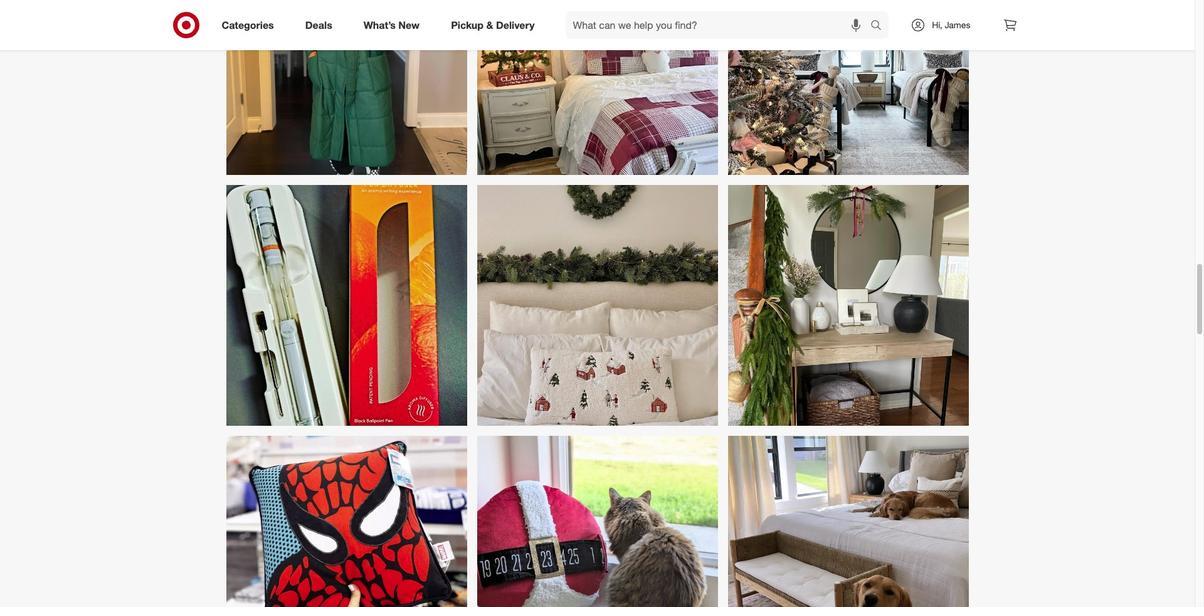 Task type: describe. For each thing, give the bounding box(es) containing it.
user image by @cottageonwynn image
[[477, 0, 718, 175]]

user image by @ashlogram image
[[226, 0, 467, 175]]

user image by @theverestplace image
[[728, 0, 969, 175]]

user image by @alisons.starting.to.happen image
[[477, 436, 718, 607]]

categories link
[[211, 11, 290, 39]]

james
[[945, 19, 971, 30]]

delivery
[[496, 19, 535, 31]]

user image by @mkmannherz image
[[728, 436, 969, 607]]

user image by @liskaliving image
[[728, 185, 969, 426]]

what's new link
[[353, 11, 435, 39]]

hi, james
[[932, 19, 971, 30]]

deals
[[305, 19, 332, 31]]

deals link
[[295, 11, 348, 39]]

user image by @iomoo image
[[477, 185, 718, 426]]

user image by @ohtarget image
[[226, 436, 467, 607]]



Task type: vqa. For each thing, say whether or not it's contained in the screenshot.
user image by @theverestplace
yes



Task type: locate. For each thing, give the bounding box(es) containing it.
new
[[399, 19, 420, 31]]

what's
[[364, 19, 396, 31]]

hi,
[[932, 19, 943, 30]]

search
[[865, 20, 895, 32]]

&
[[486, 19, 493, 31]]

What can we help you find? suggestions appear below search field
[[566, 11, 874, 39]]

search button
[[865, 11, 895, 41]]

pickup & delivery link
[[440, 11, 550, 39]]

categories
[[222, 19, 274, 31]]

user image by @ejanzou image
[[226, 185, 467, 426]]

what's new
[[364, 19, 420, 31]]

pickup & delivery
[[451, 19, 535, 31]]

pickup
[[451, 19, 484, 31]]



